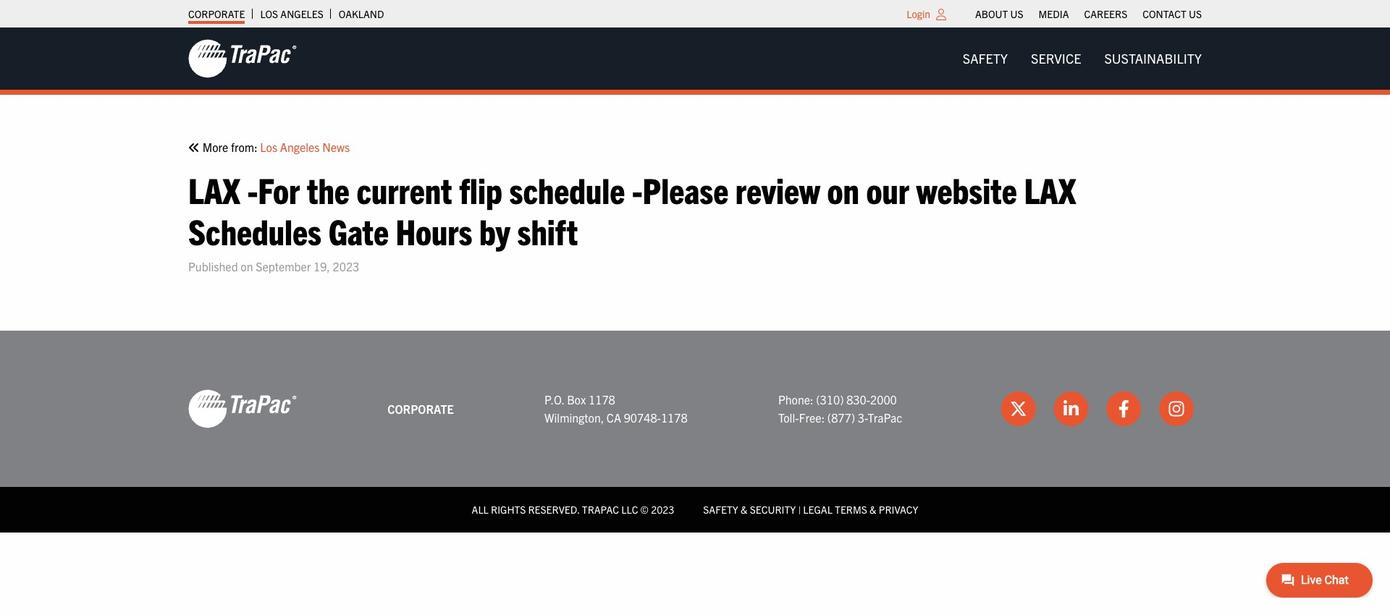 Task type: locate. For each thing, give the bounding box(es) containing it.
us for contact us
[[1189, 7, 1202, 20]]

angeles left news
[[280, 140, 320, 154]]

- right schedule
[[632, 167, 643, 211]]

0 horizontal spatial safety
[[703, 503, 738, 516]]

safety down the about
[[963, 50, 1008, 67]]

&
[[741, 503, 747, 516], [870, 503, 876, 516]]

(310)
[[816, 392, 844, 407]]

lax
[[188, 167, 240, 211], [1024, 167, 1076, 211]]

more
[[202, 140, 228, 154]]

(877)
[[827, 411, 855, 425]]

contact us
[[1143, 7, 1202, 20]]

1178 right ca
[[661, 411, 688, 425]]

1 vertical spatial on
[[241, 259, 253, 274]]

september
[[256, 259, 311, 274]]

free:
[[799, 411, 825, 425]]

0 vertical spatial safety
[[963, 50, 1008, 67]]

2023 inside lax -for the current flip schedule -please review on our website lax schedules gate hours by shift published on september 19, 2023
[[333, 259, 359, 274]]

angeles left oakland
[[280, 7, 323, 20]]

contact us link
[[1143, 4, 1202, 24]]

0 vertical spatial menu bar
[[968, 4, 1209, 24]]

angeles
[[280, 7, 323, 20], [280, 140, 320, 154]]

los right the "from:"
[[260, 140, 277, 154]]

rights
[[491, 503, 526, 516]]

from:
[[231, 140, 257, 154]]

1178
[[589, 392, 615, 407], [661, 411, 688, 425]]

0 vertical spatial los
[[260, 7, 278, 20]]

1 horizontal spatial safety
[[963, 50, 1008, 67]]

0 horizontal spatial &
[[741, 503, 747, 516]]

sustainability link
[[1093, 44, 1213, 73]]

on
[[827, 167, 859, 211], [241, 259, 253, 274]]

safety inside footer
[[703, 503, 738, 516]]

1 vertical spatial los
[[260, 140, 277, 154]]

solid image
[[188, 142, 200, 153]]

hours
[[396, 209, 472, 253]]

2 & from the left
[[870, 503, 876, 516]]

service
[[1031, 50, 1081, 67]]

1178 up ca
[[589, 392, 615, 407]]

1 horizontal spatial corporate
[[387, 401, 454, 416]]

footer containing p.o. box 1178
[[0, 331, 1390, 533]]

corporate
[[188, 7, 245, 20], [387, 401, 454, 416]]

1 horizontal spatial on
[[827, 167, 859, 211]]

0 vertical spatial 1178
[[589, 392, 615, 407]]

wilmington,
[[544, 411, 604, 425]]

0 vertical spatial angeles
[[280, 7, 323, 20]]

0 horizontal spatial lax
[[188, 167, 240, 211]]

1 vertical spatial corporate image
[[188, 389, 297, 430]]

2 us from the left
[[1189, 7, 1202, 20]]

0 vertical spatial 2023
[[333, 259, 359, 274]]

& right terms
[[870, 503, 876, 516]]

1 horizontal spatial &
[[870, 503, 876, 516]]

-
[[247, 167, 258, 211], [632, 167, 643, 211]]

1 vertical spatial 2023
[[651, 503, 674, 516]]

2023 right © at the bottom left
[[651, 503, 674, 516]]

los
[[260, 7, 278, 20], [260, 140, 277, 154]]

careers link
[[1084, 4, 1127, 24]]

0 horizontal spatial on
[[241, 259, 253, 274]]

contact
[[1143, 7, 1186, 20]]

los angeles link
[[260, 4, 323, 24]]

trapac
[[582, 503, 619, 516]]

p.o.
[[544, 392, 564, 407]]

menu bar up service
[[968, 4, 1209, 24]]

sustainability
[[1104, 50, 1202, 67]]

19,
[[313, 259, 330, 274]]

90748-
[[624, 411, 661, 425]]

0 horizontal spatial -
[[247, 167, 258, 211]]

on left our
[[827, 167, 859, 211]]

& left security
[[741, 503, 747, 516]]

0 vertical spatial on
[[827, 167, 859, 211]]

schedule
[[509, 167, 625, 211]]

2023 right 19,
[[333, 259, 359, 274]]

1 horizontal spatial -
[[632, 167, 643, 211]]

us right contact
[[1189, 7, 1202, 20]]

footer
[[0, 331, 1390, 533]]

830-
[[846, 392, 870, 407]]

1 vertical spatial safety
[[703, 503, 738, 516]]

website
[[916, 167, 1017, 211]]

2 los from the top
[[260, 140, 277, 154]]

service link
[[1019, 44, 1093, 73]]

corporate inside footer
[[387, 401, 454, 416]]

los right corporate link on the left top
[[260, 7, 278, 20]]

angeles inside 'link'
[[280, 7, 323, 20]]

p.o. box 1178 wilmington, ca 90748-1178
[[544, 392, 688, 425]]

1 vertical spatial corporate
[[387, 401, 454, 416]]

1 los from the top
[[260, 7, 278, 20]]

0 vertical spatial corporate
[[188, 7, 245, 20]]

safety left security
[[703, 503, 738, 516]]

on right published on the top left
[[241, 259, 253, 274]]

1 horizontal spatial us
[[1189, 7, 1202, 20]]

us right the about
[[1010, 7, 1023, 20]]

1 vertical spatial menu bar
[[951, 44, 1213, 73]]

2 corporate image from the top
[[188, 389, 297, 430]]

1 horizontal spatial 1178
[[661, 411, 688, 425]]

by
[[479, 209, 510, 253]]

the
[[307, 167, 350, 211]]

los inside 'link'
[[260, 7, 278, 20]]

corporate link
[[188, 4, 245, 24]]

review
[[735, 167, 820, 211]]

0 vertical spatial corporate image
[[188, 38, 297, 79]]

0 horizontal spatial us
[[1010, 7, 1023, 20]]

1 vertical spatial 1178
[[661, 411, 688, 425]]

menu bar down careers link
[[951, 44, 1213, 73]]

2023
[[333, 259, 359, 274], [651, 503, 674, 516]]

0 horizontal spatial 2023
[[333, 259, 359, 274]]

light image
[[936, 9, 946, 20]]

corporate image
[[188, 38, 297, 79], [188, 389, 297, 430]]

1 horizontal spatial 2023
[[651, 503, 674, 516]]

- down the "from:"
[[247, 167, 258, 211]]

2000
[[870, 392, 897, 407]]

menu bar
[[968, 4, 1209, 24], [951, 44, 1213, 73]]

2023 inside footer
[[651, 503, 674, 516]]

1 us from the left
[[1010, 7, 1023, 20]]

media link
[[1039, 4, 1069, 24]]

oakland
[[339, 7, 384, 20]]

legal
[[803, 503, 832, 516]]

safety
[[963, 50, 1008, 67], [703, 503, 738, 516]]

us
[[1010, 7, 1023, 20], [1189, 7, 1202, 20]]

login
[[907, 7, 930, 20]]

1 horizontal spatial lax
[[1024, 167, 1076, 211]]



Task type: describe. For each thing, give the bounding box(es) containing it.
1 lax from the left
[[188, 167, 240, 211]]

reserved.
[[528, 503, 580, 516]]

gate
[[328, 209, 389, 253]]

published
[[188, 259, 238, 274]]

all
[[472, 503, 489, 516]]

phone: (310) 830-2000 toll-free: (877) 3-trapac
[[778, 392, 902, 425]]

about us
[[975, 7, 1023, 20]]

1 & from the left
[[741, 503, 747, 516]]

current
[[357, 167, 452, 211]]

terms
[[835, 503, 867, 516]]

0 horizontal spatial 1178
[[589, 392, 615, 407]]

1 vertical spatial angeles
[[280, 140, 320, 154]]

safety for safety
[[963, 50, 1008, 67]]

1 - from the left
[[247, 167, 258, 211]]

us for about us
[[1010, 7, 1023, 20]]

los angeles
[[260, 7, 323, 20]]

flip
[[459, 167, 502, 211]]

safety link
[[951, 44, 1019, 73]]

safety for safety & security | legal terms & privacy
[[703, 503, 738, 516]]

menu bar containing safety
[[951, 44, 1213, 73]]

menu bar containing about us
[[968, 4, 1209, 24]]

corporate image inside footer
[[188, 389, 297, 430]]

schedules
[[188, 209, 321, 253]]

oakland link
[[339, 4, 384, 24]]

toll-
[[778, 411, 799, 425]]

news
[[322, 140, 350, 154]]

please
[[643, 167, 728, 211]]

los angeles news link
[[260, 138, 350, 157]]

security
[[750, 503, 796, 516]]

legal terms & privacy link
[[803, 503, 918, 516]]

more from: los angeles news
[[200, 140, 350, 154]]

all rights reserved. trapac llc © 2023
[[472, 503, 674, 516]]

shift
[[517, 209, 578, 253]]

llc
[[621, 503, 638, 516]]

©
[[640, 503, 649, 516]]

lax -for the current flip schedule -please review on our website lax schedules gate hours by shift published on september 19, 2023
[[188, 167, 1076, 274]]

media
[[1039, 7, 1069, 20]]

0 horizontal spatial corporate
[[188, 7, 245, 20]]

3-
[[858, 411, 868, 425]]

safety & security link
[[703, 503, 796, 516]]

2 lax from the left
[[1024, 167, 1076, 211]]

|
[[798, 503, 801, 516]]

about
[[975, 7, 1008, 20]]

about us link
[[975, 4, 1023, 24]]

ca
[[607, 411, 621, 425]]

careers
[[1084, 7, 1127, 20]]

privacy
[[879, 503, 918, 516]]

box
[[567, 392, 586, 407]]

1 corporate image from the top
[[188, 38, 297, 79]]

for
[[258, 167, 300, 211]]

2 - from the left
[[632, 167, 643, 211]]

safety & security | legal terms & privacy
[[703, 503, 918, 516]]

trapac
[[868, 411, 902, 425]]

login link
[[907, 7, 930, 20]]

our
[[866, 167, 909, 211]]

phone:
[[778, 392, 813, 407]]



Task type: vqa. For each thing, say whether or not it's contained in the screenshot.
310-513-7481
no



